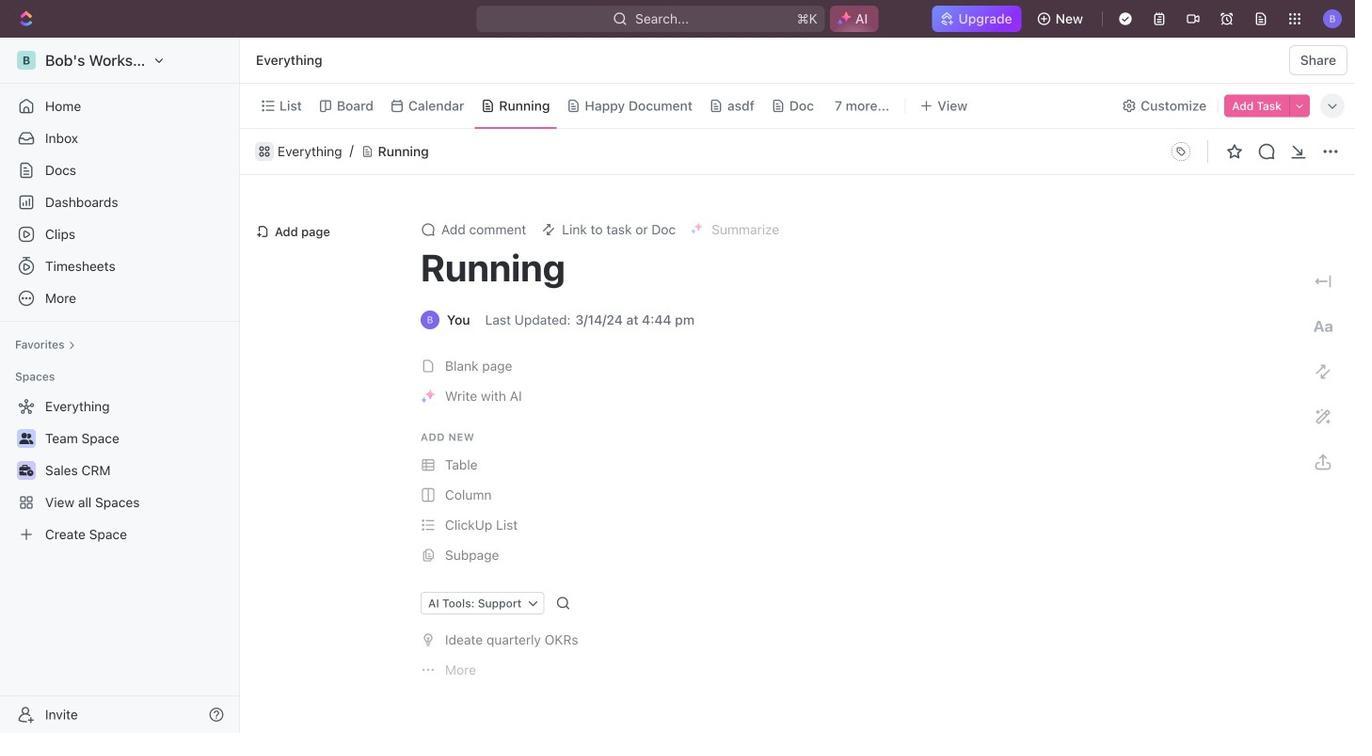 Task type: describe. For each thing, give the bounding box(es) containing it.
dropdown menu image
[[1166, 136, 1196, 167]]

tree inside sidebar navigation
[[8, 392, 232, 550]]



Task type: locate. For each thing, give the bounding box(es) containing it.
tree
[[8, 392, 232, 550]]

business time image
[[19, 465, 33, 476]]

bob's workspace, , element
[[17, 51, 36, 70]]

user group image
[[19, 433, 33, 444]]

sidebar navigation
[[0, 38, 244, 733]]



Task type: vqa. For each thing, say whether or not it's contained in the screenshot.
Dropdown menu icon
yes



